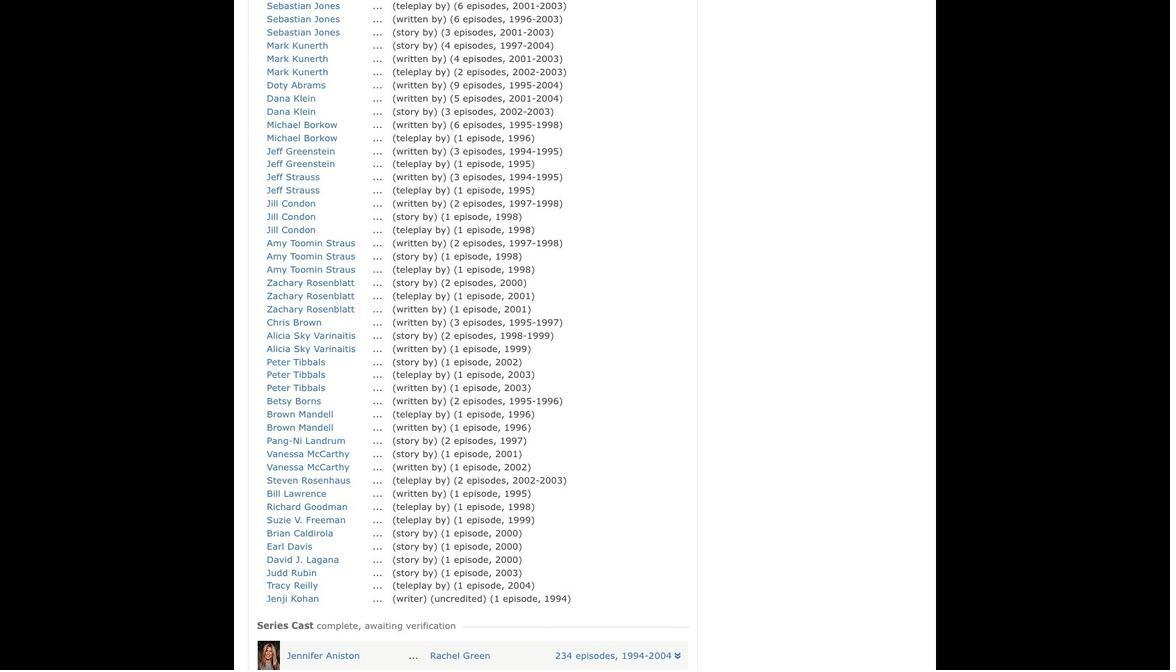Task type: describe. For each thing, give the bounding box(es) containing it.
jennifer aniston image
[[258, 642, 280, 671]]



Task type: vqa. For each thing, say whether or not it's contained in the screenshot.
Jennifer Aniston icon at the bottom of page
yes



